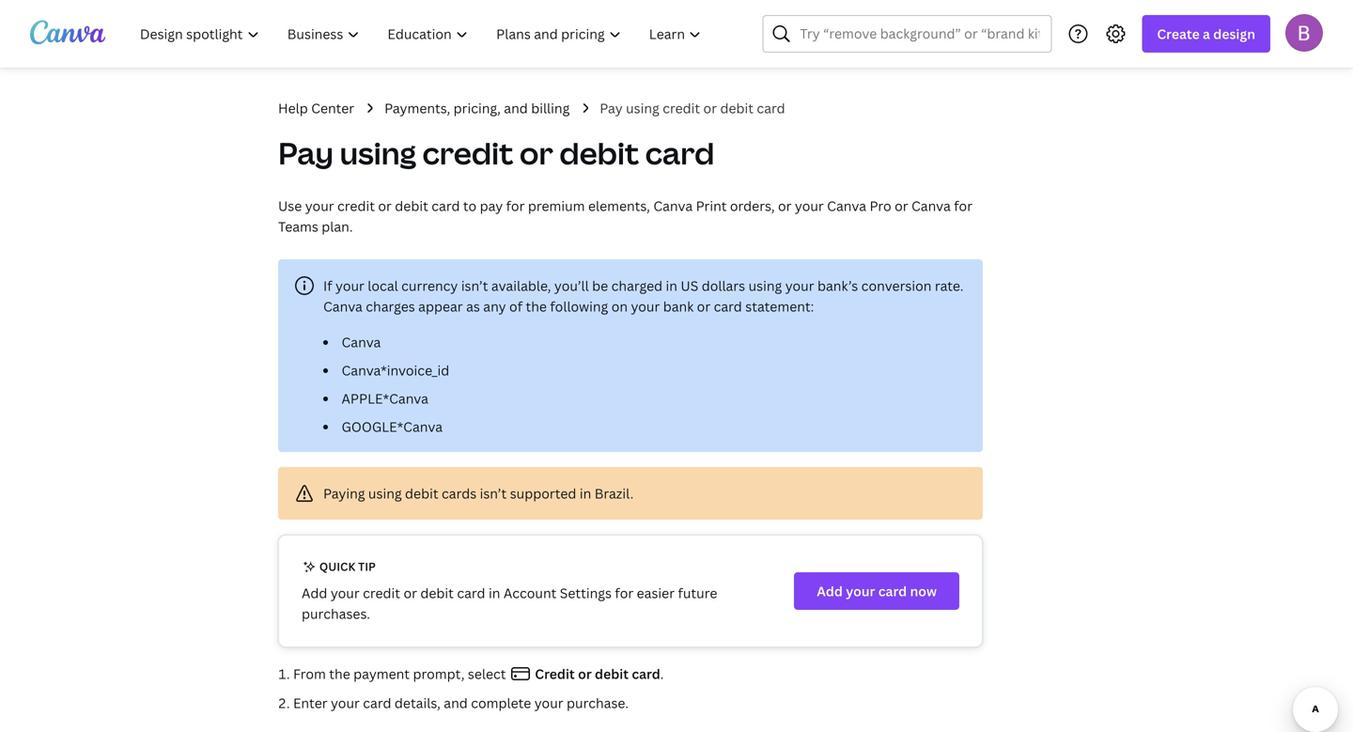 Task type: describe. For each thing, give the bounding box(es) containing it.
conversion
[[862, 277, 932, 295]]

0 vertical spatial and
[[504, 99, 528, 117]]

account
[[504, 584, 557, 602]]

your left now
[[846, 582, 875, 600]]

card inside add your credit or debit card in account settings for easier future purchases.
[[457, 584, 485, 602]]

future
[[678, 584, 717, 602]]

help center
[[278, 99, 354, 117]]

the inside if your local currency isn't available, you'll be charged in us dollars using your bank's conversion rate. canva charges appear as any of the following on your bank or card statement:
[[526, 297, 547, 315]]

1 vertical spatial pay
[[278, 133, 334, 173]]

enter your card details, and complete your purchase.
[[293, 694, 629, 712]]

Try "remove background" or "brand kit" search field
[[800, 16, 1040, 52]]

using inside if your local currency isn't available, you'll be charged in us dollars using your bank's conversion rate. canva charges appear as any of the following on your bank or card statement:
[[749, 277, 782, 295]]

credit
[[535, 665, 575, 683]]

appear
[[418, 297, 463, 315]]

be
[[592, 277, 608, 295]]

enter
[[293, 694, 328, 712]]

add your card now link
[[794, 572, 960, 610]]

purchase.
[[567, 694, 629, 712]]

apple*canva
[[342, 390, 428, 407]]

create
[[1157, 25, 1200, 43]]

elements,
[[588, 197, 650, 215]]

add your credit or debit card in account settings for easier future purchases.
[[302, 584, 717, 623]]

paying
[[323, 484, 365, 502]]

bank's
[[818, 277, 858, 295]]

pro
[[870, 197, 892, 215]]

pay using credit or debit card link
[[600, 98, 785, 118]]

premium
[[528, 197, 585, 215]]

add for add your card now
[[817, 582, 843, 600]]

complete
[[471, 694, 531, 712]]

from the payment prompt, select
[[293, 665, 509, 683]]

canva inside if your local currency isn't available, you'll be charged in us dollars using your bank's conversion rate. canva charges appear as any of the following on your bank or card statement:
[[323, 297, 363, 315]]

card inside add your card now link
[[879, 582, 907, 600]]

your right 'orders,'
[[795, 197, 824, 215]]

us
[[681, 277, 699, 295]]

.
[[660, 665, 664, 683]]

now
[[910, 582, 937, 600]]

dollars
[[702, 277, 745, 295]]

create a design button
[[1142, 15, 1271, 53]]

easier
[[637, 584, 675, 602]]

canva left print
[[653, 197, 693, 215]]

google*canva
[[342, 418, 443, 436]]

local
[[368, 277, 398, 295]]

canva*invoice_id
[[342, 361, 450, 379]]

add your card now
[[817, 582, 937, 600]]

bob builder image
[[1286, 14, 1323, 51]]

bank
[[663, 297, 694, 315]]

0 vertical spatial pay
[[600, 99, 623, 117]]

your down credit
[[535, 694, 563, 712]]

0 horizontal spatial for
[[506, 197, 525, 215]]

isn't for cards
[[480, 484, 507, 502]]

help center link
[[278, 98, 354, 118]]

help
[[278, 99, 308, 117]]

any
[[483, 297, 506, 315]]

or inside add your credit or debit card in account settings for easier future purchases.
[[404, 584, 417, 602]]

credit inside add your credit or debit card in account settings for easier future purchases.
[[363, 584, 400, 602]]

as
[[466, 297, 480, 315]]

to
[[463, 197, 477, 215]]

add for add your credit or debit card in account settings for easier future purchases.
[[302, 584, 327, 602]]

supported
[[510, 484, 576, 502]]

1 vertical spatial and
[[444, 694, 468, 712]]

card inside pay using credit or debit card link
[[757, 99, 785, 117]]

if your local currency isn't available, you'll be charged in us dollars using your bank's conversion rate. canva charges appear as any of the following on your bank or card statement:
[[323, 277, 964, 315]]

print
[[696, 197, 727, 215]]

plan.
[[322, 218, 353, 235]]

your right "enter" on the left
[[331, 694, 360, 712]]



Task type: locate. For each thing, give the bounding box(es) containing it.
your down the charged
[[631, 297, 660, 315]]

pay
[[480, 197, 503, 215]]

charged
[[611, 277, 663, 295]]

and down prompt,
[[444, 694, 468, 712]]

0 vertical spatial the
[[526, 297, 547, 315]]

canva left pro
[[827, 197, 867, 215]]

your inside add your credit or debit card in account settings for easier future purchases.
[[331, 584, 360, 602]]

on
[[612, 297, 628, 315]]

add
[[817, 582, 843, 600], [302, 584, 327, 602]]

settings
[[560, 584, 612, 602]]

1 horizontal spatial add
[[817, 582, 843, 600]]

payments, pricing, and billing
[[385, 99, 570, 117]]

1 vertical spatial pay using credit or debit card
[[278, 133, 715, 173]]

in for account
[[489, 584, 500, 602]]

following
[[550, 297, 608, 315]]

using inside pay using credit or debit card link
[[626, 99, 660, 117]]

canva up canva*invoice_id
[[342, 333, 381, 351]]

canva right pro
[[912, 197, 951, 215]]

isn't for currency
[[461, 277, 488, 295]]

for right the pay
[[506, 197, 525, 215]]

for inside add your credit or debit card in account settings for easier future purchases.
[[615, 584, 634, 602]]

card
[[757, 99, 785, 117], [645, 133, 715, 173], [432, 197, 460, 215], [714, 297, 742, 315], [879, 582, 907, 600], [457, 584, 485, 602], [632, 665, 660, 683], [363, 694, 391, 712]]

for
[[506, 197, 525, 215], [954, 197, 973, 215], [615, 584, 634, 602]]

card inside if your local currency isn't available, you'll be charged in us dollars using your bank's conversion rate. canva charges appear as any of the following on your bank or card statement:
[[714, 297, 742, 315]]

isn't
[[461, 277, 488, 295], [480, 484, 507, 502]]

2 vertical spatial in
[[489, 584, 500, 602]]

your up statement:
[[785, 277, 814, 295]]

credit or debit card
[[532, 665, 660, 683]]

1 horizontal spatial the
[[526, 297, 547, 315]]

and left billing
[[504, 99, 528, 117]]

payment
[[354, 665, 410, 683]]

top level navigation element
[[128, 15, 717, 53]]

1 vertical spatial the
[[329, 665, 350, 683]]

add left now
[[817, 582, 843, 600]]

1 horizontal spatial pay
[[600, 99, 623, 117]]

a
[[1203, 25, 1210, 43]]

add up purchases. in the left of the page
[[302, 584, 327, 602]]

use
[[278, 197, 302, 215]]

of
[[509, 297, 523, 315]]

the right from
[[329, 665, 350, 683]]

for up rate. on the top right of page
[[954, 197, 973, 215]]

pay right billing
[[600, 99, 623, 117]]

pricing,
[[454, 99, 501, 117]]

1 vertical spatial in
[[580, 484, 591, 502]]

or inside if your local currency isn't available, you'll be charged in us dollars using your bank's conversion rate. canva charges appear as any of the following on your bank or card statement:
[[697, 297, 711, 315]]

available,
[[491, 277, 551, 295]]

your up purchases. in the left of the page
[[331, 584, 360, 602]]

1 horizontal spatial and
[[504, 99, 528, 117]]

paying using debit cards isn't supported in brazil.
[[323, 484, 634, 502]]

0 horizontal spatial pay
[[278, 133, 334, 173]]

in left us
[[666, 277, 678, 295]]

or
[[704, 99, 717, 117], [520, 133, 553, 173], [378, 197, 392, 215], [778, 197, 792, 215], [895, 197, 908, 215], [697, 297, 711, 315], [404, 584, 417, 602], [578, 665, 592, 683]]

in
[[666, 277, 678, 295], [580, 484, 591, 502], [489, 584, 500, 602]]

use your credit or debit card to pay for premium elements, canva print orders, or your canva pro or canva for teams plan.
[[278, 197, 973, 235]]

in left account
[[489, 584, 500, 602]]

0 vertical spatial pay using credit or debit card
[[600, 99, 785, 117]]

from
[[293, 665, 326, 683]]

tip
[[358, 559, 376, 574]]

create a design
[[1157, 25, 1256, 43]]

charges
[[366, 297, 415, 315]]

center
[[311, 99, 354, 117]]

statement:
[[745, 297, 814, 315]]

cards
[[442, 484, 477, 502]]

using right billing
[[626, 99, 660, 117]]

pay down "help center" link
[[278, 133, 334, 173]]

in inside add your credit or debit card in account settings for easier future purchases.
[[489, 584, 500, 602]]

2 horizontal spatial for
[[954, 197, 973, 215]]

card inside use your credit or debit card to pay for premium elements, canva print orders, or your canva pro or canva for teams plan.
[[432, 197, 460, 215]]

using
[[626, 99, 660, 117], [340, 133, 416, 173], [749, 277, 782, 295], [368, 484, 402, 502]]

canva down if
[[323, 297, 363, 315]]

2 horizontal spatial in
[[666, 277, 678, 295]]

prompt,
[[413, 665, 465, 683]]

add inside add your credit or debit card in account settings for easier future purchases.
[[302, 584, 327, 602]]

you'll
[[554, 277, 589, 295]]

teams
[[278, 218, 318, 235]]

quick tip
[[317, 559, 376, 574]]

quick
[[319, 559, 356, 574]]

in inside if your local currency isn't available, you'll be charged in us dollars using your bank's conversion rate. canva charges appear as any of the following on your bank or card statement:
[[666, 277, 678, 295]]

0 vertical spatial isn't
[[461, 277, 488, 295]]

your
[[305, 197, 334, 215], [795, 197, 824, 215], [336, 277, 365, 295], [785, 277, 814, 295], [631, 297, 660, 315], [846, 582, 875, 600], [331, 584, 360, 602], [331, 694, 360, 712], [535, 694, 563, 712]]

canva
[[653, 197, 693, 215], [827, 197, 867, 215], [912, 197, 951, 215], [323, 297, 363, 315], [342, 333, 381, 351]]

details,
[[395, 694, 441, 712]]

0 horizontal spatial in
[[489, 584, 500, 602]]

0 horizontal spatial the
[[329, 665, 350, 683]]

using down payments,
[[340, 133, 416, 173]]

in for brazil.
[[580, 484, 591, 502]]

debit inside add your credit or debit card in account settings for easier future purchases.
[[420, 584, 454, 602]]

rate.
[[935, 277, 964, 295]]

isn't right cards
[[480, 484, 507, 502]]

in left 'brazil.' at the bottom left of page
[[580, 484, 591, 502]]

1 vertical spatial isn't
[[480, 484, 507, 502]]

credit
[[663, 99, 700, 117], [422, 133, 513, 173], [337, 197, 375, 215], [363, 584, 400, 602]]

isn't up as
[[461, 277, 488, 295]]

credit inside use your credit or debit card to pay for premium elements, canva print orders, or your canva pro or canva for teams plan.
[[337, 197, 375, 215]]

currency
[[401, 277, 458, 295]]

payments,
[[385, 99, 450, 117]]

payments, pricing, and billing link
[[385, 98, 570, 118]]

billing
[[531, 99, 570, 117]]

0 horizontal spatial add
[[302, 584, 327, 602]]

for left easier
[[615, 584, 634, 602]]

the right of
[[526, 297, 547, 315]]

if
[[323, 277, 332, 295]]

using up statement:
[[749, 277, 782, 295]]

pay using credit or debit card
[[600, 99, 785, 117], [278, 133, 715, 173]]

brazil.
[[595, 484, 634, 502]]

and
[[504, 99, 528, 117], [444, 694, 468, 712]]

purchases.
[[302, 605, 370, 623]]

debit
[[720, 99, 754, 117], [560, 133, 639, 173], [395, 197, 428, 215], [405, 484, 438, 502], [420, 584, 454, 602], [595, 665, 629, 683]]

isn't inside if your local currency isn't available, you'll be charged in us dollars using your bank's conversion rate. canva charges appear as any of the following on your bank or card statement:
[[461, 277, 488, 295]]

orders,
[[730, 197, 775, 215]]

debit inside use your credit or debit card to pay for premium elements, canva print orders, or your canva pro or canva for teams plan.
[[395, 197, 428, 215]]

1 horizontal spatial in
[[580, 484, 591, 502]]

select
[[468, 665, 506, 683]]

design
[[1214, 25, 1256, 43]]

0 vertical spatial in
[[666, 277, 678, 295]]

the
[[526, 297, 547, 315], [329, 665, 350, 683]]

0 horizontal spatial and
[[444, 694, 468, 712]]

using right paying
[[368, 484, 402, 502]]

1 horizontal spatial for
[[615, 584, 634, 602]]

your up plan.
[[305, 197, 334, 215]]

your right if
[[336, 277, 365, 295]]

pay
[[600, 99, 623, 117], [278, 133, 334, 173]]



Task type: vqa. For each thing, say whether or not it's contained in the screenshot.
Try "remove background" or "brand kit" search box
yes



